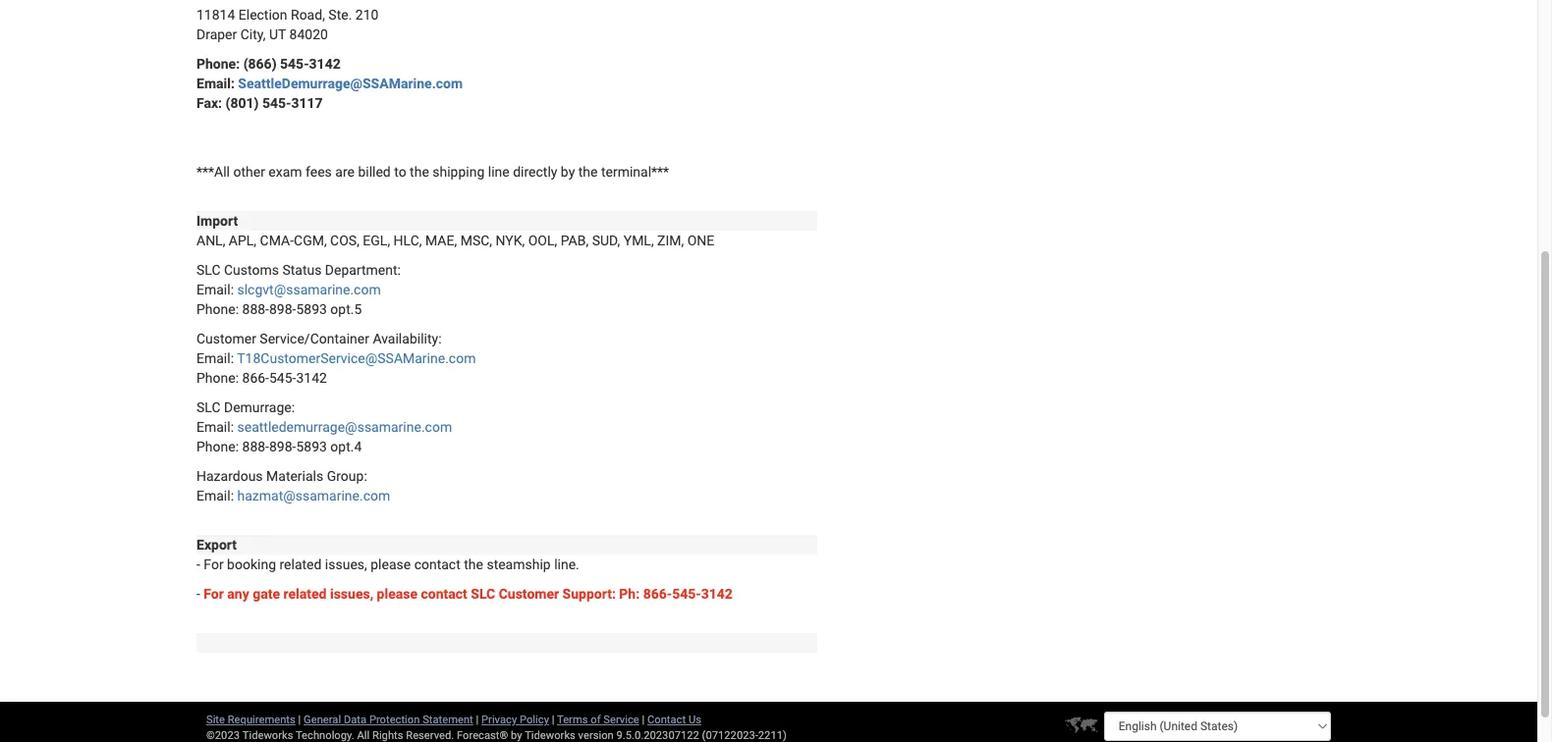 Task type: locate. For each thing, give the bounding box(es) containing it.
4 | from the left
[[642, 714, 645, 726]]

email: down hazardous
[[196, 488, 234, 504]]

1 vertical spatial 866-
[[643, 586, 672, 602]]

slc for slc demurrage: email: seattledemurrage@ssamarine.com phone: 888-898-5893 opt.4
[[196, 399, 221, 416]]

2 898- from the top
[[269, 439, 296, 455]]

phone: down draper
[[196, 55, 240, 72]]

1 vertical spatial issues,
[[330, 586, 373, 602]]

slc down anl,
[[196, 262, 221, 278]]

the up '- for any gate related issues, please contact slc customer support: ph: 866-545-3142'
[[464, 556, 483, 573]]

1 vertical spatial 5893
[[296, 439, 327, 455]]

| up the forecast®
[[476, 714, 479, 726]]

1 vertical spatial for
[[204, 586, 224, 602]]

0 vertical spatial contact
[[414, 556, 460, 573]]

the left terminal***
[[578, 164, 598, 180]]

seattledemurrage@ssamarine.com link
[[237, 419, 452, 435]]

cma-
[[260, 232, 294, 249]]

866- inside customer service /container availability: email: t18customerservice@ssamarine.com phone: 866-545-3142
[[242, 370, 269, 386]]

4 phone: from the top
[[196, 439, 239, 455]]

issues, down hazmat@ssamarine.com link
[[325, 556, 367, 573]]

slc inside slc customs status department: email: slcgvt@ssamarine.com phone: 888-898-5893 opt.5
[[196, 262, 221, 278]]

0 vertical spatial slc
[[196, 262, 221, 278]]

phone: up hazardous
[[196, 439, 239, 455]]

545- up demurrage:
[[269, 370, 296, 386]]

1 vertical spatial 898-
[[269, 439, 296, 455]]

phone: inside slc customs status department: email: slcgvt@ssamarine.com phone: 888-898-5893 opt.5
[[196, 301, 239, 317]]

898- down slcgvt@ssamarine.com at the left top
[[269, 301, 296, 317]]

11814 election road, ste. 210 draper city, ut 84020
[[196, 6, 379, 42]]

email: inside slc customs status department: email: slcgvt@ssamarine.com phone: 888-898-5893 opt.5
[[196, 281, 234, 298]]

- for booking related issues, please contact the steamship line.
[[196, 556, 579, 573]]

phone: inside phone: (866) 545-3142 email: seattledemurrage@ssamarine.com fax: (801) 545-3117
[[196, 55, 240, 72]]

by right the directly
[[561, 164, 575, 180]]

service
[[260, 331, 304, 347], [603, 714, 639, 726]]

slc down steamship
[[471, 586, 495, 602]]

2 vertical spatial slc
[[471, 586, 495, 602]]

email: down customs
[[196, 281, 234, 298]]

3142 down /container
[[296, 370, 327, 386]]

site
[[206, 714, 225, 726]]

privacy
[[481, 714, 517, 726]]

3 | from the left
[[552, 714, 554, 726]]

contact
[[647, 714, 686, 726]]

2 - from the top
[[196, 586, 200, 602]]

2 phone: from the top
[[196, 301, 239, 317]]

technology.
[[296, 729, 354, 742]]

1 898- from the top
[[269, 301, 296, 317]]

| left general
[[298, 714, 301, 726]]

- down export
[[196, 556, 200, 573]]

contact
[[414, 556, 460, 573], [421, 586, 467, 602]]

11814
[[196, 6, 235, 23]]

4 email: from the top
[[196, 419, 234, 435]]

0 vertical spatial for
[[204, 556, 224, 573]]

phone: inside customer service /container availability: email: t18customerservice@ssamarine.com phone: 866-545-3142
[[196, 370, 239, 386]]

please down - for booking related issues, please contact the steamship line.
[[377, 586, 417, 602]]

2211)
[[758, 729, 787, 742]]

email: inside hazardous materials group: email: hazmat@ssamarine.com
[[196, 488, 234, 504]]

data
[[344, 714, 367, 726]]

0 vertical spatial 888-
[[242, 301, 269, 317]]

1 phone: from the top
[[196, 55, 240, 72]]

866- right ph:
[[643, 586, 672, 602]]

9.5.0.202307122
[[616, 729, 699, 742]]

1 for from the top
[[204, 556, 224, 573]]

related
[[279, 556, 322, 573], [283, 586, 327, 602]]

all
[[357, 729, 370, 742]]

email: inside phone: (866) 545-3142 email: seattledemurrage@ssamarine.com fax: (801) 545-3117
[[196, 75, 235, 91]]

email: inside customer service /container availability: email: t18customerservice@ssamarine.com phone: 866-545-3142
[[196, 350, 234, 366]]

please
[[371, 556, 411, 573], [377, 586, 417, 602]]

3117
[[291, 95, 323, 111]]

terms
[[557, 714, 588, 726]]

by
[[561, 164, 575, 180], [511, 729, 522, 742]]

status
[[282, 262, 322, 278]]

(801)
[[225, 95, 259, 111]]

2 5893 from the top
[[296, 439, 327, 455]]

the
[[410, 164, 429, 180], [578, 164, 598, 180], [464, 556, 483, 573]]

hazmat@ssamarine.com
[[237, 488, 390, 504]]

2 888- from the top
[[242, 439, 269, 455]]

5893 down slcgvt@ssamarine.com link
[[296, 301, 327, 317]]

seattledemurrage@ssamarine.com
[[238, 75, 463, 91]]

general
[[304, 714, 341, 726]]

slc demurrage: email: seattledemurrage@ssamarine.com phone: 888-898-5893 opt.4
[[196, 399, 452, 455]]

contact us link
[[647, 714, 701, 726]]

slc inside slc demurrage: email: seattledemurrage@ssamarine.com phone: 888-898-5893 opt.4
[[196, 399, 221, 416]]

0 horizontal spatial 866-
[[242, 370, 269, 386]]

related right gate
[[283, 586, 327, 602]]

5893 inside slc demurrage: email: seattledemurrage@ssamarine.com phone: 888-898-5893 opt.4
[[296, 439, 327, 455]]

steamship
[[487, 556, 551, 573]]

| up 9.5.0.202307122
[[642, 714, 645, 726]]

contact down - for booking related issues, please contact the steamship line.
[[421, 586, 467, 602]]

2 horizontal spatial the
[[578, 164, 598, 180]]

3 email: from the top
[[196, 350, 234, 366]]

ste.
[[328, 6, 352, 23]]

1 | from the left
[[298, 714, 301, 726]]

3142 inside customer service /container availability: email: t18customerservice@ssamarine.com phone: 866-545-3142
[[296, 370, 327, 386]]

5893 up the materials
[[296, 439, 327, 455]]

- left any
[[196, 586, 200, 602]]

898- up the materials
[[269, 439, 296, 455]]

3142 inside phone: (866) 545-3142 email: seattledemurrage@ssamarine.com fax: (801) 545-3117
[[309, 55, 341, 72]]

hazardous
[[196, 468, 263, 484]]

3142 right ph:
[[701, 586, 733, 602]]

issues, down - for booking related issues, please contact the steamship line.
[[330, 586, 373, 602]]

mae,
[[425, 232, 457, 249]]

by down privacy policy link
[[511, 729, 522, 742]]

for down export
[[204, 556, 224, 573]]

545- right ph:
[[672, 586, 701, 602]]

0 vertical spatial service
[[260, 331, 304, 347]]

2 for from the top
[[204, 586, 224, 602]]

1 email: from the top
[[196, 75, 235, 91]]

898- inside slc demurrage: email: seattledemurrage@ssamarine.com phone: 888-898-5893 opt.4
[[269, 439, 296, 455]]

email: inside slc demurrage: email: seattledemurrage@ssamarine.com phone: 888-898-5893 opt.4
[[196, 419, 234, 435]]

2 email: from the top
[[196, 281, 234, 298]]

0 vertical spatial 898-
[[269, 301, 296, 317]]

3142 up the seattledemurrage@ssamarine.com
[[309, 55, 341, 72]]

3 phone: from the top
[[196, 370, 239, 386]]

| up tideworks
[[552, 714, 554, 726]]

898-
[[269, 301, 296, 317], [269, 439, 296, 455]]

slc for slc customs status department: email: slcgvt@ssamarine.com phone: 888-898-5893 opt.5
[[196, 262, 221, 278]]

the right to
[[410, 164, 429, 180]]

slc
[[196, 262, 221, 278], [196, 399, 221, 416], [471, 586, 495, 602]]

contact up '- for any gate related issues, please contact slc customer support: ph: 866-545-3142'
[[414, 556, 460, 573]]

nyk,
[[496, 232, 525, 249]]

0 vertical spatial 3142
[[309, 55, 341, 72]]

©2023 tideworks
[[206, 729, 293, 742]]

ut
[[269, 26, 286, 42]]

|
[[298, 714, 301, 726], [476, 714, 479, 726], [552, 714, 554, 726], [642, 714, 645, 726]]

1 vertical spatial by
[[511, 729, 522, 742]]

requirements
[[228, 714, 295, 726]]

related up gate
[[279, 556, 322, 573]]

any
[[227, 586, 249, 602]]

tideworks
[[525, 729, 575, 742]]

***all other exam fees are billed to the shipping line directly by the terminal***
[[196, 164, 669, 180]]

seattledemurrage@ssamarine.com link
[[238, 75, 463, 91]]

phone: down customer
[[196, 370, 239, 386]]

city,
[[240, 26, 266, 42]]

ph:
[[619, 586, 640, 602]]

slcgvt@ssamarine.com
[[237, 281, 381, 298]]

1 vertical spatial service
[[603, 714, 639, 726]]

1 vertical spatial -
[[196, 586, 200, 602]]

0 horizontal spatial service
[[260, 331, 304, 347]]

1 vertical spatial please
[[377, 586, 417, 602]]

pab,
[[561, 232, 589, 249]]

0 vertical spatial 866-
[[242, 370, 269, 386]]

5 email: from the top
[[196, 488, 234, 504]]

t18customerservice@ssamarine.com link
[[237, 350, 476, 366]]

other
[[233, 164, 265, 180]]

for
[[204, 556, 224, 573], [204, 586, 224, 602]]

service right of
[[603, 714, 639, 726]]

(07122023-
[[702, 729, 758, 742]]

1 - from the top
[[196, 556, 200, 573]]

email: down demurrage:
[[196, 419, 234, 435]]

by inside site requirements | general data protection statement | privacy policy | terms of service | contact us ©2023 tideworks technology. all rights reserved. forecast® by tideworks version 9.5.0.202307122 (07122023-2211)
[[511, 729, 522, 742]]

5893
[[296, 301, 327, 317], [296, 439, 327, 455]]

545- inside customer service /container availability: email: t18customerservice@ssamarine.com phone: 866-545-3142
[[269, 370, 296, 386]]

0 vertical spatial 5893
[[296, 301, 327, 317]]

888- up hazardous
[[242, 439, 269, 455]]

road,
[[291, 6, 325, 23]]

1 horizontal spatial service
[[603, 714, 639, 726]]

email: down customer
[[196, 350, 234, 366]]

msc,
[[460, 232, 492, 249]]

2 | from the left
[[476, 714, 479, 726]]

for left any
[[204, 586, 224, 602]]

- for any gate related issues, please contact slc customer support: ph: 866-545-3142
[[196, 586, 733, 602]]

import
[[196, 213, 238, 229]]

888-
[[242, 301, 269, 317], [242, 439, 269, 455]]

email: for slc
[[196, 281, 234, 298]]

phone:
[[196, 55, 240, 72], [196, 301, 239, 317], [196, 370, 239, 386], [196, 439, 239, 455]]

3142
[[309, 55, 341, 72], [296, 370, 327, 386], [701, 586, 733, 602]]

1 vertical spatial slc
[[196, 399, 221, 416]]

888- down customs
[[242, 301, 269, 317]]

phone: up customer
[[196, 301, 239, 317]]

email: up fax:
[[196, 75, 235, 91]]

-
[[196, 556, 200, 573], [196, 586, 200, 602]]

protection
[[369, 714, 420, 726]]

phone: inside slc demurrage: email: seattledemurrage@ssamarine.com phone: 888-898-5893 opt.4
[[196, 439, 239, 455]]

84020
[[289, 26, 328, 42]]

service down slc customs status department: email: slcgvt@ssamarine.com phone: 888-898-5893 opt.5
[[260, 331, 304, 347]]

please up '- for any gate related issues, please contact slc customer support: ph: 866-545-3142'
[[371, 556, 411, 573]]

slc left demurrage:
[[196, 399, 221, 416]]

1 888- from the top
[[242, 301, 269, 317]]

0 vertical spatial -
[[196, 556, 200, 573]]

opt.5
[[330, 301, 362, 317]]

service inside site requirements | general data protection statement | privacy policy | terms of service | contact us ©2023 tideworks technology. all rights reserved. forecast® by tideworks version 9.5.0.202307122 (07122023-2211)
[[603, 714, 639, 726]]

866- up demurrage:
[[242, 370, 269, 386]]

1 vertical spatial 888-
[[242, 439, 269, 455]]

0 vertical spatial by
[[561, 164, 575, 180]]

1 5893 from the top
[[296, 301, 327, 317]]

0 horizontal spatial by
[[511, 729, 522, 742]]

1 vertical spatial 3142
[[296, 370, 327, 386]]



Task type: describe. For each thing, give the bounding box(es) containing it.
1 horizontal spatial by
[[561, 164, 575, 180]]

anl, apl, cma-cgm, cos, egl, hlc, mae, msc, nyk, ool, pab, sud, yml, zim, one
[[196, 232, 714, 249]]

(866)
[[243, 55, 277, 72]]

line.
[[554, 556, 579, 573]]

- for - for any gate related issues, please contact slc customer support: ph: 866-545-3142
[[196, 586, 200, 602]]

cgm,
[[294, 232, 327, 249]]

privacy policy link
[[481, 714, 549, 726]]

site requirements link
[[206, 714, 295, 726]]

customs
[[224, 262, 279, 278]]

line
[[488, 164, 510, 180]]

t18customerservice@ssamarine.com
[[237, 350, 476, 366]]

5893 inside slc customs status department: email: slcgvt@ssamarine.com phone: 888-898-5893 opt.5
[[296, 301, 327, 317]]

terms of service link
[[557, 714, 639, 726]]

general data protection statement link
[[304, 714, 473, 726]]

yml,
[[623, 232, 654, 249]]

forecast®
[[457, 729, 508, 742]]

customer support:
[[499, 586, 616, 602]]

site requirements | general data protection statement | privacy policy | terms of service | contact us ©2023 tideworks technology. all rights reserved. forecast® by tideworks version 9.5.0.202307122 (07122023-2211)
[[206, 714, 787, 742]]

of
[[591, 714, 601, 726]]

export
[[196, 537, 237, 553]]

/container
[[304, 331, 369, 347]]

customer
[[196, 331, 256, 347]]

email: for customer
[[196, 350, 234, 366]]

department:
[[325, 262, 401, 278]]

rights
[[372, 729, 403, 742]]

sud,
[[592, 232, 620, 249]]

seattledemurrage@ssamarine.com
[[237, 419, 452, 435]]

gate
[[253, 586, 280, 602]]

1 vertical spatial contact
[[421, 586, 467, 602]]

1 horizontal spatial the
[[464, 556, 483, 573]]

fax:
[[196, 95, 222, 111]]

2 vertical spatial 3142
[[701, 586, 733, 602]]

for for booking
[[204, 556, 224, 573]]

0 vertical spatial issues,
[[325, 556, 367, 573]]

888- inside slc customs status department: email: slcgvt@ssamarine.com phone: 888-898-5893 opt.5
[[242, 301, 269, 317]]

210
[[355, 6, 379, 23]]

ool,
[[528, 232, 557, 249]]

545- down the 84020 at the top of page
[[280, 55, 309, 72]]

***all
[[196, 164, 230, 180]]

0 vertical spatial please
[[371, 556, 411, 573]]

phone: (866) 545-3142 email: seattledemurrage@ssamarine.com fax: (801) 545-3117
[[196, 55, 463, 111]]

customer service /container availability: email: t18customerservice@ssamarine.com phone: 866-545-3142
[[196, 331, 476, 386]]

zim,
[[657, 232, 684, 249]]

888- inside slc demurrage: email: seattledemurrage@ssamarine.com phone: 888-898-5893 opt.4
[[242, 439, 269, 455]]

draper
[[196, 26, 237, 42]]

hlc,
[[394, 232, 422, 249]]

opt.4
[[330, 439, 362, 455]]

cos,
[[330, 232, 359, 249]]

statement
[[423, 714, 473, 726]]

egl,
[[363, 232, 390, 249]]

slcgvt@ssamarine.com link
[[237, 281, 381, 298]]

hazmat@ssamarine.com link
[[237, 488, 390, 504]]

availability:
[[373, 331, 442, 347]]

0 horizontal spatial the
[[410, 164, 429, 180]]

service inside customer service /container availability: email: t18customerservice@ssamarine.com phone: 866-545-3142
[[260, 331, 304, 347]]

policy
[[520, 714, 549, 726]]

for for any
[[204, 586, 224, 602]]

1 horizontal spatial 866-
[[643, 586, 672, 602]]

one
[[687, 232, 714, 249]]

fees are
[[306, 164, 355, 180]]

booking
[[227, 556, 276, 573]]

- for - for booking related issues, please contact the steamship line.
[[196, 556, 200, 573]]

demurrage:
[[224, 399, 295, 416]]

exam
[[269, 164, 302, 180]]

terminal***
[[601, 164, 669, 180]]

reserved.
[[406, 729, 454, 742]]

group:
[[327, 468, 367, 484]]

1 vertical spatial related
[[283, 586, 327, 602]]

directly
[[513, 164, 557, 180]]

anl,
[[196, 232, 225, 249]]

shipping
[[432, 164, 485, 180]]

to
[[394, 164, 406, 180]]

0 vertical spatial related
[[279, 556, 322, 573]]

billed
[[358, 164, 391, 180]]

election
[[238, 6, 287, 23]]

email: for phone:
[[196, 75, 235, 91]]

us
[[688, 714, 701, 726]]

materials
[[266, 468, 323, 484]]

slc customs status department: email: slcgvt@ssamarine.com phone: 888-898-5893 opt.5
[[196, 262, 401, 317]]

apl,
[[229, 232, 256, 249]]

898- inside slc customs status department: email: slcgvt@ssamarine.com phone: 888-898-5893 opt.5
[[269, 301, 296, 317]]

545- right (801)
[[262, 95, 291, 111]]



Task type: vqa. For each thing, say whether or not it's contained in the screenshot.
Signed
no



